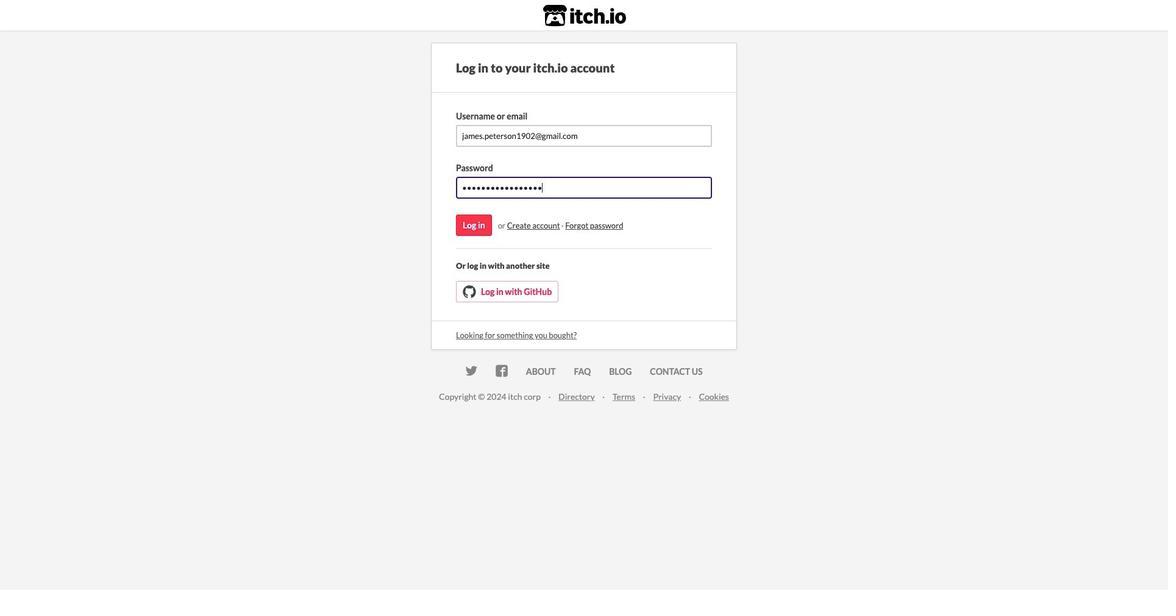 Task type: describe. For each thing, give the bounding box(es) containing it.
Required password field
[[456, 177, 713, 199]]

twitter image
[[466, 366, 478, 377]]

Required text field
[[456, 125, 713, 147]]

itch.io logo & title image
[[543, 5, 627, 26]]



Task type: locate. For each thing, give the bounding box(es) containing it.
facebook image
[[496, 366, 508, 377]]



Task type: vqa. For each thing, say whether or not it's contained in the screenshot.
playlist_add icon
no



